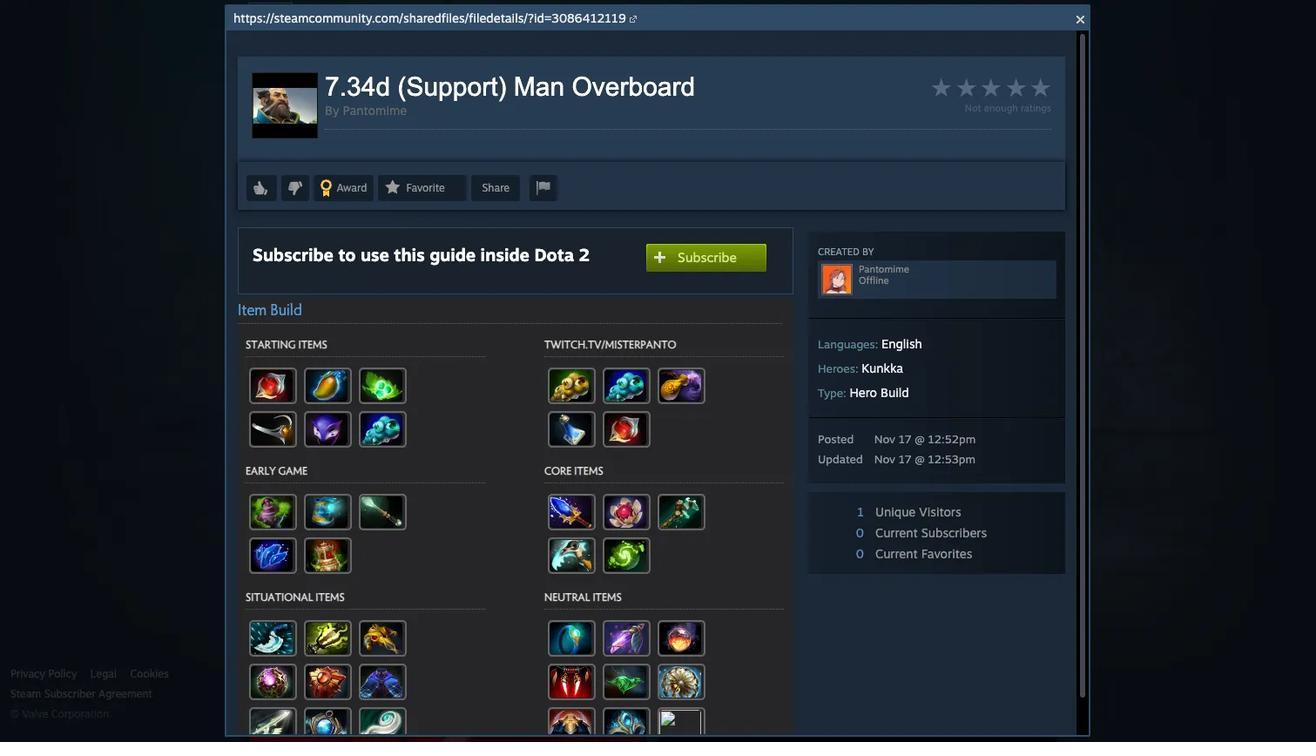 Task type: vqa. For each thing, say whether or not it's contained in the screenshot.
GUIDE?
yes



Task type: describe. For each thing, give the bounding box(es) containing it.
1 vertical spatial i
[[996, 591, 999, 605]]

triumph inside an alternate way of dealing with the mines in brennan's triumph
[[389, 149, 435, 164]]

guide,
[[990, 521, 1023, 535]]

first
[[904, 443, 928, 457]]

an alternate way of dealing with the mines in brennan's triumph
[[330, 132, 589, 164]]

cookies
[[130, 667, 169, 680]]

reviews link
[[773, 3, 834, 28]]

alternate
[[349, 132, 401, 146]]

guides link
[[715, 3, 768, 28]]

policy
[[48, 667, 77, 680]]

not
[[918, 521, 935, 535]]

privacy
[[10, 667, 45, 680]]

all
[[264, 10, 277, 24]]

brennan's inside an alternate way of dealing with the mines in brennan's triumph
[[330, 149, 386, 164]]

agreement
[[99, 687, 152, 700]]

of inside an alternate way of dealing with the mines in brennan's triumph
[[431, 132, 442, 146]]

(support)
[[778, 132, 832, 146]]

missiles.
[[257, 227, 301, 241]]

lies
[[249, 666, 270, 679]]

close image
[[1077, 16, 1085, 24]]

really,
[[940, 538, 972, 552]]

all link
[[248, 3, 293, 30]]

triumph inside how to deal with the mines in brennan's triumph without using any missiles.
[[473, 210, 516, 224]]

the inside how to deal with the mines in brennan's triumph without using any missiles.
[[349, 210, 367, 224]]

is
[[906, 521, 914, 535]]

know
[[914, 556, 942, 570]]

4 0 from the left
[[1045, 305, 1053, 320]]

lies of p link
[[249, 659, 293, 679]]

how to deal with the mines in brennan's triumph without using any missiles.
[[257, 210, 613, 241]]

i'm
[[1026, 521, 1042, 535]]

reviews
[[782, 10, 825, 24]]

1 horizontal spatial the
[[879, 443, 901, 457]]

news
[[672, 10, 701, 24]]

flyout
[[798, 666, 831, 679]]

the first guide?
[[879, 443, 971, 457]]

lies of p
[[249, 666, 293, 679]]

brennan's inside how to deal with the mines in brennan's triumph without using any missiles.
[[417, 210, 469, 224]]

privacy policy
[[10, 667, 77, 680]]

viewing
[[798, 43, 853, 57]]

other
[[806, 556, 835, 570]]

guide?
[[932, 443, 971, 457]]

guys
[[856, 521, 880, 535]]

x2:
[[249, 355, 266, 368]]

workshop link
[[587, 3, 658, 28]]

dota
[[661, 355, 686, 368]]

most for most recent
[[978, 44, 1008, 57]]

privacy policy link
[[10, 667, 77, 681]]

news link
[[663, 3, 710, 28]]

7.34d
[[742, 132, 775, 146]]

recent
[[1011, 44, 1051, 57]]

the inside x2: the threat 'link'
[[270, 355, 289, 368]]

0 horizontal spatial there
[[898, 573, 925, 587]]

i'm sorry guys this is not an actual guide, i'm terrible at this game. but really, are there no other guides yet?? i know this game just released, but are there no early access people that've posted guides or am i just stupid?
[[806, 521, 1042, 622]]

videos
[[538, 10, 574, 24]]

early
[[945, 573, 971, 587]]

at
[[847, 538, 858, 552]]

to
[[284, 210, 295, 224]]

an
[[939, 521, 952, 535]]

stupid?
[[806, 608, 844, 622]]

artwork
[[393, 10, 435, 24]]

people
[[806, 591, 842, 605]]

valve
[[22, 707, 48, 720]]

https://steamcommunity.com/sharedfiles/filedetails/?id=3086412119
[[233, 10, 626, 25]]

popular
[[900, 44, 947, 57]]

2 horizontal spatial this
[[945, 556, 964, 570]]

https://steamcommunity.com/sharedfiles/filedetails/?id=3086412119 link
[[233, 10, 626, 25]]

workshop
[[596, 10, 649, 24]]

artwork link
[[384, 3, 444, 28]]

with inside how to deal with the mines in brennan's triumph without using any missiles.
[[323, 210, 346, 224]]

way
[[405, 132, 427, 146]]

3 0 from the left
[[1016, 305, 1024, 320]]

man
[[836, 132, 860, 146]]

with inside an alternate way of dealing with the mines in brennan's triumph
[[491, 132, 515, 146]]

how
[[257, 210, 280, 224]]

most popular
[[867, 44, 947, 57]]

award link
[[305, 615, 361, 635]]

0 vertical spatial just
[[1000, 556, 1019, 570]]

1 0 from the left
[[604, 305, 612, 320]]

guides
[[723, 10, 759, 24]]

2
[[689, 355, 696, 368]]

1 vertical spatial guides
[[924, 591, 959, 605]]

0 horizontal spatial are
[[878, 573, 894, 587]]



Task type: locate. For each thing, give the bounding box(es) containing it.
1 vertical spatial this
[[861, 538, 880, 552]]

most
[[867, 44, 897, 57], [978, 44, 1008, 57]]

with right deal
[[323, 210, 346, 224]]

in
[[578, 132, 589, 146], [405, 210, 414, 224]]

©
[[10, 707, 19, 720]]

this down guys
[[861, 538, 880, 552]]

dota 2 link
[[661, 348, 696, 368]]

1 vertical spatial of
[[273, 666, 283, 679]]

most recent
[[978, 44, 1051, 57]]

terrible
[[806, 538, 844, 552]]

that've
[[845, 591, 881, 605]]

there down guide,
[[995, 538, 1022, 552]]

the right deal
[[349, 210, 367, 224]]

0 vertical spatial the
[[519, 132, 538, 146]]

or
[[962, 591, 973, 605]]

1 vertical spatial the
[[349, 210, 367, 224]]

0 vertical spatial are
[[975, 538, 991, 552]]

triumph left 'without'
[[473, 210, 516, 224]]

the right the dealing
[[519, 132, 538, 146]]

1 vertical spatial mines
[[370, 210, 401, 224]]

2 0 from the left
[[634, 305, 642, 320]]

p
[[287, 666, 293, 679]]

1 vertical spatial triumph
[[473, 210, 516, 224]]

screenshots link
[[298, 3, 379, 28]]

guides down early
[[924, 591, 959, 605]]

legal
[[90, 667, 117, 680]]

0 horizontal spatial of
[[273, 666, 283, 679]]

i right am
[[996, 591, 999, 605]]

sorry
[[825, 521, 852, 535]]

dealing
[[446, 132, 487, 146]]

the inside an alternate way of dealing with the mines in brennan's triumph
[[519, 132, 538, 146]]

broadcasts
[[458, 10, 515, 24]]

2 vertical spatial this
[[945, 556, 964, 570]]

0 vertical spatial guides
[[838, 556, 873, 570]]

1 horizontal spatial mines
[[541, 132, 575, 146]]

1 horizontal spatial no
[[1026, 538, 1039, 552]]

0 vertical spatial with
[[491, 132, 515, 146]]

steam
[[10, 687, 41, 700]]

brennan's
[[330, 149, 386, 164], [417, 210, 469, 224]]

0
[[604, 305, 612, 320], [634, 305, 642, 320], [1016, 305, 1024, 320], [1045, 305, 1053, 320]]

overboard
[[864, 132, 924, 146]]

using
[[562, 210, 591, 224]]

0 horizontal spatial guides
[[838, 556, 873, 570]]

most left recent on the top right of page
[[978, 44, 1008, 57]]

no down know
[[929, 573, 942, 587]]

threat
[[293, 355, 327, 368]]

0 vertical spatial mines
[[541, 132, 575, 146]]

0 horizontal spatial triumph
[[389, 149, 435, 164]]

mines up the using
[[541, 132, 575, 146]]

0 horizontal spatial i
[[907, 556, 910, 570]]

an
[[330, 132, 345, 146]]

dota 2
[[661, 355, 696, 368]]

i'm
[[806, 521, 822, 535]]

there up the posted
[[898, 573, 925, 587]]

mines inside how to deal with the mines in brennan's triumph without using any missiles.
[[370, 210, 401, 224]]

0 vertical spatial triumph
[[389, 149, 435, 164]]

released,
[[806, 573, 854, 587]]

1 vertical spatial just
[[1002, 591, 1022, 605]]

without
[[519, 210, 559, 224]]

in up the using
[[578, 132, 589, 146]]

the left first
[[879, 443, 901, 457]]

0 vertical spatial the
[[270, 355, 289, 368]]

1 vertical spatial no
[[929, 573, 942, 587]]

game.
[[883, 538, 916, 552]]

broadcasts link
[[449, 3, 524, 28]]

but
[[857, 573, 874, 587]]

actual
[[955, 521, 987, 535]]

x2: the threat link
[[249, 348, 327, 368]]

1 horizontal spatial the
[[519, 132, 538, 146]]

0 vertical spatial brennan's
[[330, 149, 386, 164]]

1 horizontal spatial in
[[578, 132, 589, 146]]

brennan's down "alternate"
[[330, 149, 386, 164]]

just up access
[[1000, 556, 1019, 570]]

corporation.
[[51, 707, 112, 720]]

0 vertical spatial i
[[907, 556, 910, 570]]

triumph down the way
[[389, 149, 435, 164]]

just down access
[[1002, 591, 1022, 605]]

of right the way
[[431, 132, 442, 146]]

award
[[325, 618, 356, 631]]

1 horizontal spatial i
[[996, 591, 999, 605]]

this down really,
[[945, 556, 964, 570]]

the
[[519, 132, 538, 146], [349, 210, 367, 224]]

posted
[[885, 591, 921, 605]]

i
[[907, 556, 910, 570], [996, 591, 999, 605]]

0 horizontal spatial with
[[323, 210, 346, 224]]

1 horizontal spatial of
[[431, 132, 442, 146]]

0 horizontal spatial no
[[929, 573, 942, 587]]

2 most from the left
[[978, 44, 1008, 57]]

0 horizontal spatial the
[[270, 355, 289, 368]]

0 vertical spatial there
[[995, 538, 1022, 552]]

0 vertical spatial of
[[431, 132, 442, 146]]

steam subscriber agreement link
[[10, 687, 235, 701]]

deal
[[298, 210, 320, 224]]

videos link
[[529, 3, 582, 28]]

1 horizontal spatial most
[[978, 44, 1008, 57]]

in inside an alternate way of dealing with the mines in brennan's triumph
[[578, 132, 589, 146]]

0 horizontal spatial brennan's
[[330, 149, 386, 164]]

1 most from the left
[[867, 44, 897, 57]]

0 horizontal spatial this
[[861, 538, 880, 552]]

0 vertical spatial no
[[1026, 538, 1039, 552]]

x2: the threat
[[249, 355, 327, 368]]

but
[[919, 538, 937, 552]]

0 horizontal spatial in
[[405, 210, 414, 224]]

0 horizontal spatial most
[[867, 44, 897, 57]]

screenshots
[[306, 10, 371, 24]]

1 horizontal spatial there
[[995, 538, 1022, 552]]

the right x2:
[[270, 355, 289, 368]]

1 horizontal spatial brennan's
[[417, 210, 469, 224]]

0 horizontal spatial mines
[[370, 210, 401, 224]]

no down i'm
[[1026, 538, 1039, 552]]

this left is
[[884, 521, 903, 535]]

access
[[975, 573, 1010, 587]]

subscriber
[[44, 687, 96, 700]]

any
[[594, 210, 613, 224]]

i right the yet??
[[907, 556, 910, 570]]

cookies link
[[130, 667, 169, 681]]

1 horizontal spatial with
[[491, 132, 515, 146]]

triumph
[[389, 149, 435, 164], [473, 210, 516, 224]]

are down the yet??
[[878, 573, 894, 587]]

are up game
[[975, 538, 991, 552]]

legal link
[[90, 667, 117, 681]]

the
[[270, 355, 289, 368], [879, 443, 901, 457]]

with
[[491, 132, 515, 146], [323, 210, 346, 224]]

7.34d (support) man overboard
[[742, 132, 924, 146]]

mines right deal
[[370, 210, 401, 224]]

of left p
[[273, 666, 283, 679]]

1 horizontal spatial triumph
[[473, 210, 516, 224]]

there
[[995, 538, 1022, 552], [898, 573, 925, 587]]

1 vertical spatial there
[[898, 573, 925, 587]]

of
[[431, 132, 442, 146], [273, 666, 283, 679]]

1 vertical spatial brennan's
[[417, 210, 469, 224]]

yet??
[[876, 556, 904, 570]]

1 vertical spatial the
[[879, 443, 901, 457]]

with right the dealing
[[491, 132, 515, 146]]

most left popular
[[867, 44, 897, 57]]

0 vertical spatial in
[[578, 132, 589, 146]]

1 horizontal spatial guides
[[924, 591, 959, 605]]

mines inside an alternate way of dealing with the mines in brennan's triumph
[[541, 132, 575, 146]]

1 horizontal spatial this
[[884, 521, 903, 535]]

1 vertical spatial are
[[878, 573, 894, 587]]

guides down at
[[838, 556, 873, 570]]

no
[[1026, 538, 1039, 552], [929, 573, 942, 587]]

brennan's down an alternate way of dealing with the mines in brennan's triumph
[[417, 210, 469, 224]]

most for most popular
[[867, 44, 897, 57]]

cookies steam subscriber agreement © valve corporation.
[[10, 667, 169, 720]]

0 horizontal spatial the
[[349, 210, 367, 224]]

most recent link
[[965, 42, 1065, 61]]

1 horizontal spatial are
[[975, 538, 991, 552]]

in down the way
[[405, 210, 414, 224]]

0 vertical spatial this
[[884, 521, 903, 535]]

most popular link
[[853, 42, 961, 61]]

in inside how to deal with the mines in brennan's triumph without using any missiles.
[[405, 210, 414, 224]]

just
[[1000, 556, 1019, 570], [1002, 591, 1022, 605]]

1 vertical spatial in
[[405, 210, 414, 224]]

1 vertical spatial with
[[323, 210, 346, 224]]

guides
[[838, 556, 873, 570], [924, 591, 959, 605]]



